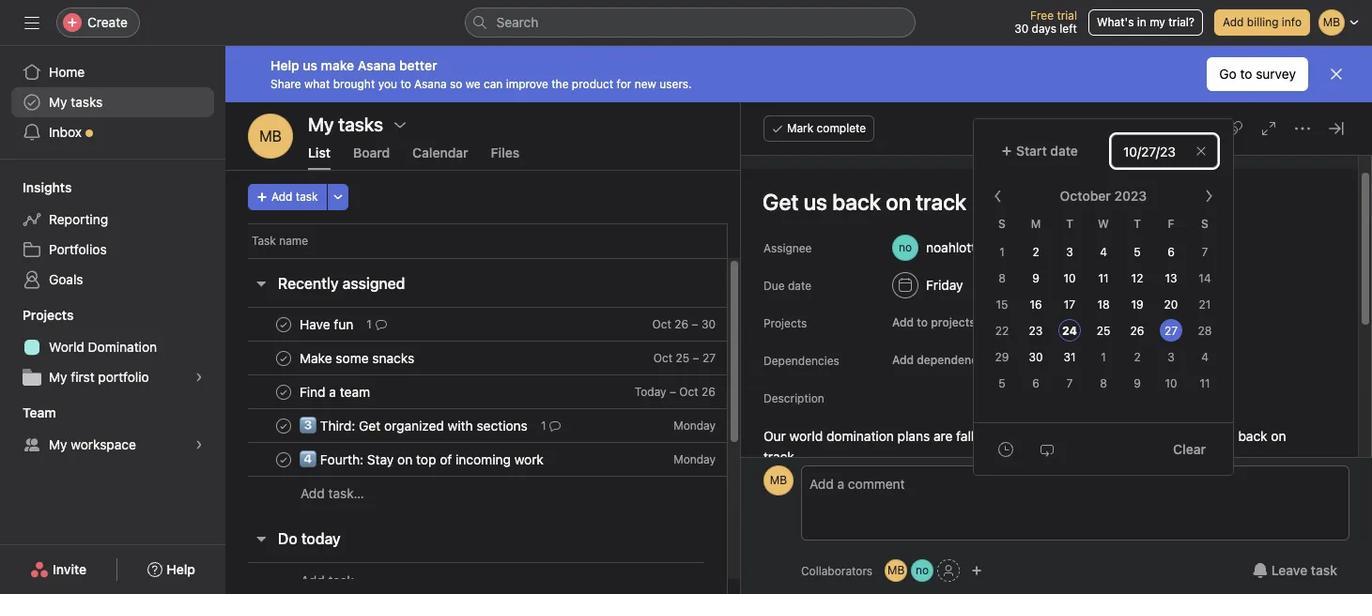 Task type: vqa. For each thing, say whether or not it's contained in the screenshot.


Task type: locate. For each thing, give the bounding box(es) containing it.
2 horizontal spatial mb
[[888, 564, 905, 578]]

2 vertical spatial –
[[670, 385, 676, 399]]

row containing oct 25
[[225, 341, 797, 376]]

0 vertical spatial completed image
[[272, 313, 295, 336]]

mark complete
[[787, 121, 866, 135]]

Make some snacks text field
[[296, 349, 420, 368]]

trial?
[[1169, 15, 1195, 29]]

goals link
[[11, 265, 214, 295]]

9 up someone on the bottom right of the page
[[1134, 377, 1141, 391]]

15
[[996, 298, 1008, 312]]

are
[[934, 428, 953, 444]]

Find a team text field
[[296, 383, 376, 402]]

task inside leave task button
[[1311, 563, 1338, 579]]

completed image left have fun text field on the bottom of the page
[[272, 313, 295, 336]]

– right today
[[670, 385, 676, 399]]

insights
[[23, 179, 72, 195]]

0 horizontal spatial 1 button
[[363, 315, 391, 334]]

can
[[484, 77, 503, 91]]

4 down 28
[[1202, 350, 1209, 364]]

1 horizontal spatial 25
[[1097, 324, 1111, 338]]

completed image for oct 26 – 30
[[272, 313, 295, 336]]

go to survey button
[[1207, 57, 1309, 91]]

task…
[[328, 486, 364, 502], [328, 573, 364, 589]]

1 horizontal spatial mb button
[[764, 466, 794, 496]]

date right due
[[788, 279, 812, 293]]

1 task… from the top
[[328, 486, 364, 502]]

completed image inside make some snacks cell
[[272, 347, 295, 370]]

Due date text field
[[1111, 134, 1218, 168]]

plans
[[898, 428, 930, 444]]

assignee
[[764, 241, 812, 256]]

help button
[[136, 553, 208, 587]]

monday inside 4️⃣ fourth: stay on top of incoming work 'cell'
[[674, 453, 716, 467]]

1 vertical spatial 7
[[1067, 377, 1073, 391]]

share
[[271, 77, 301, 91]]

completed image inside find a team cell
[[272, 381, 295, 403]]

clear
[[1173, 441, 1206, 457]]

add to projects button
[[884, 310, 984, 336]]

1 horizontal spatial 5
[[1134, 245, 1141, 259]]

to inside help us make asana better share what brought you to asana so we can improve the product for new users.
[[401, 77, 411, 91]]

1 horizontal spatial t
[[1134, 217, 1141, 231]]

oct up oct 25 – 27
[[652, 318, 672, 332]]

7 up '14'
[[1202, 245, 1208, 259]]

0 horizontal spatial help
[[167, 562, 195, 578]]

1 vertical spatial 4
[[1202, 350, 1209, 364]]

2 add task… button from the top
[[301, 571, 364, 591]]

help inside dropdown button
[[167, 562, 195, 578]]

add inside add to projects "button"
[[892, 316, 914, 330]]

1 vertical spatial task
[[296, 190, 318, 204]]

to left get
[[1165, 428, 1177, 444]]

0 horizontal spatial t
[[1066, 217, 1074, 231]]

0 horizontal spatial mb button
[[248, 114, 293, 159]]

completed checkbox inside have fun cell
[[272, 313, 295, 336]]

mb button left no button
[[885, 560, 908, 582]]

0 vertical spatial mb button
[[248, 114, 293, 159]]

1 horizontal spatial 10
[[1165, 377, 1178, 391]]

1 vertical spatial 11
[[1200, 377, 1210, 391]]

0 horizontal spatial we
[[466, 77, 481, 91]]

3 my from the top
[[49, 437, 67, 453]]

3️⃣ Third: Get organized with sections text field
[[296, 417, 533, 435]]

11 up '18'
[[1099, 271, 1109, 286]]

10 up the clear
[[1165, 377, 1178, 391]]

world domination link
[[11, 333, 214, 363]]

you
[[378, 77, 397, 91]]

reporting
[[49, 211, 108, 227]]

2 task… from the top
[[328, 573, 364, 589]]

4️⃣ fourth: stay on top of incoming work cell
[[225, 442, 728, 477]]

task inside main content
[[815, 140, 841, 156]]

to inside "button"
[[917, 316, 928, 330]]

we right so
[[466, 77, 481, 91]]

oct down oct 25 – 27
[[679, 385, 699, 399]]

1 horizontal spatial 4
[[1202, 350, 1209, 364]]

7
[[1202, 245, 1208, 259], [1067, 377, 1073, 391]]

0 vertical spatial 1 button
[[363, 315, 391, 334]]

1 vertical spatial –
[[693, 351, 699, 365]]

1 horizontal spatial 3
[[1168, 350, 1175, 364]]

mb down "track"
[[770, 473, 787, 488]]

someone
[[1106, 428, 1161, 444]]

2 monday from the top
[[674, 453, 716, 467]]

task
[[252, 234, 276, 248]]

6 up 13
[[1168, 245, 1175, 259]]

completed image for today – oct 26
[[272, 381, 295, 403]]

we left "need"
[[1051, 428, 1069, 444]]

asana
[[414, 77, 447, 91]]

0 vertical spatial 4
[[1100, 245, 1107, 259]]

0 vertical spatial –
[[692, 318, 698, 332]]

invite
[[53, 562, 87, 578]]

8 up "need"
[[1100, 377, 1107, 391]]

1 vertical spatial completed image
[[272, 415, 295, 437]]

my left first
[[49, 369, 67, 385]]

0 horizontal spatial 25
[[676, 351, 690, 365]]

oct up the today – oct 26
[[654, 351, 673, 365]]

what's
[[1097, 15, 1134, 29]]

falling
[[956, 428, 993, 444]]

3️⃣ third: get organized with sections cell
[[225, 409, 728, 443]]

we inside 'our world domination plans are falling through, we need someone to get them back on track'
[[1051, 428, 1069, 444]]

main content containing this task is visible to its collaborators.
[[741, 128, 1358, 595]]

2 down 19
[[1134, 350, 1141, 364]]

my down team
[[49, 437, 67, 453]]

24
[[1063, 324, 1077, 338]]

add dependencies
[[892, 353, 994, 367]]

11 down 28
[[1200, 377, 1210, 391]]

1 vertical spatial oct
[[654, 351, 673, 365]]

3 down 20
[[1168, 350, 1175, 364]]

– inside make some snacks cell
[[693, 351, 699, 365]]

add task… for first add task… button from the bottom of the page
[[301, 573, 364, 589]]

task for add
[[296, 190, 318, 204]]

0 horizontal spatial task
[[296, 190, 318, 204]]

them
[[1204, 428, 1235, 444]]

0 vertical spatial 5
[[1134, 245, 1141, 259]]

2 add task… row from the top
[[225, 563, 797, 595]]

8 up the 15
[[999, 271, 1006, 286]]

0 horizontal spatial 5
[[999, 377, 1006, 391]]

– up oct 25 – 27
[[692, 318, 698, 332]]

collapse task list for this section image
[[254, 276, 269, 291], [254, 532, 269, 547]]

0 vertical spatial date
[[1051, 143, 1078, 159]]

26 inside have fun cell
[[675, 318, 689, 332]]

8
[[999, 271, 1006, 286], [1100, 377, 1107, 391]]

add task… button up today
[[301, 484, 364, 504]]

my inside global element
[[49, 94, 67, 110]]

we
[[466, 77, 481, 91], [1051, 428, 1069, 444]]

25 down oct 26 – 30 at the bottom
[[676, 351, 690, 365]]

portfolio
[[98, 369, 149, 385]]

date right start
[[1051, 143, 1078, 159]]

0 vertical spatial monday
[[674, 419, 716, 433]]

monday for 4️⃣ fourth: stay on top of incoming work 'cell'
[[674, 453, 716, 467]]

help for help us make asana better share what brought you to asana so we can improve the product for new users.
[[271, 57, 299, 73]]

1 horizontal spatial help
[[271, 57, 299, 73]]

26 inside find a team cell
[[702, 385, 716, 399]]

date
[[1051, 143, 1078, 159], [788, 279, 812, 293]]

– down oct 26 – 30 at the bottom
[[693, 351, 699, 365]]

add up task name
[[271, 190, 293, 204]]

add inside add task button
[[271, 190, 293, 204]]

2 vertical spatial oct
[[679, 385, 699, 399]]

7 down 31
[[1067, 377, 1073, 391]]

task… for first add task… button
[[328, 486, 364, 502]]

22
[[996, 324, 1009, 338]]

add left billing
[[1223, 15, 1244, 29]]

1 horizontal spatial mb
[[770, 473, 787, 488]]

add down friday dropdown button
[[892, 316, 914, 330]]

5 completed checkbox from the top
[[272, 449, 295, 471]]

1 vertical spatial 6
[[1033, 377, 1040, 391]]

1 horizontal spatial 1 button
[[537, 417, 565, 435]]

4️⃣ Fourth: Stay on top of incoming work text field
[[296, 450, 549, 469]]

completed checkbox inside 4️⃣ fourth: stay on top of incoming work 'cell'
[[272, 449, 295, 471]]

dismiss image
[[1329, 67, 1344, 82]]

projects up world
[[23, 307, 74, 323]]

0 horizontal spatial projects
[[23, 307, 74, 323]]

Task Name text field
[[751, 180, 1336, 224]]

0 horizontal spatial 26
[[675, 318, 689, 332]]

s down next month image
[[1202, 217, 1209, 231]]

task… inside "header recently assigned" tree grid
[[328, 486, 364, 502]]

board
[[353, 145, 390, 161]]

1 right 31
[[1101, 350, 1106, 364]]

1 vertical spatial 9
[[1134, 377, 1141, 391]]

3 completed checkbox from the top
[[272, 381, 295, 403]]

recently assigned
[[278, 275, 405, 292]]

0 horizontal spatial s
[[999, 217, 1006, 231]]

26 up oct 25 – 27
[[675, 318, 689, 332]]

2 vertical spatial mb button
[[885, 560, 908, 582]]

completed image
[[272, 313, 295, 336], [272, 381, 295, 403]]

10
[[1064, 271, 1076, 286], [1165, 377, 1178, 391]]

to inside 'our world domination plans are falling through, we need someone to get them back on track'
[[1165, 428, 1177, 444]]

oct inside make some snacks cell
[[654, 351, 673, 365]]

0 horizontal spatial 10
[[1064, 271, 1076, 286]]

free trial 30 days left
[[1015, 8, 1077, 36]]

date for start date
[[1051, 143, 1078, 159]]

friday button
[[884, 269, 972, 302]]

add task… down today
[[301, 573, 364, 589]]

add down add to projects "button" in the bottom right of the page
[[892, 353, 914, 367]]

1 inside have fun cell
[[367, 317, 372, 331]]

28
[[1198, 324, 1212, 338]]

1 horizontal spatial 11
[[1200, 377, 1210, 391]]

1 button up monday row
[[537, 417, 565, 435]]

1 up make some snacks text box
[[367, 317, 372, 331]]

hide sidebar image
[[24, 15, 39, 30]]

1 vertical spatial help
[[167, 562, 195, 578]]

start
[[1016, 143, 1047, 159]]

add up do today button
[[301, 486, 325, 502]]

add inside "header recently assigned" tree grid
[[301, 486, 325, 502]]

task right leave
[[1311, 563, 1338, 579]]

1 completed checkbox from the top
[[272, 313, 295, 336]]

inbox
[[49, 124, 82, 140]]

mark complete button
[[764, 116, 875, 142]]

1 vertical spatial 10
[[1165, 377, 1178, 391]]

3 completed image from the top
[[272, 449, 295, 471]]

global element
[[0, 46, 225, 159]]

search list box
[[465, 8, 915, 38]]

teams element
[[0, 396, 225, 464]]

9 up 16
[[1033, 271, 1040, 286]]

make
[[321, 57, 354, 73]]

5 up 12
[[1134, 245, 1141, 259]]

1 horizontal spatial projects
[[764, 317, 807, 331]]

1 vertical spatial collapse task list for this section image
[[254, 532, 269, 547]]

1 horizontal spatial date
[[1051, 143, 1078, 159]]

5 down '29'
[[999, 377, 1006, 391]]

1 vertical spatial task…
[[328, 573, 364, 589]]

s down previous month icon at the top of the page
[[999, 217, 1006, 231]]

1 vertical spatial completed image
[[272, 381, 295, 403]]

1 vertical spatial date
[[788, 279, 812, 293]]

complete
[[817, 121, 866, 135]]

main content
[[741, 128, 1358, 595]]

2 my from the top
[[49, 369, 67, 385]]

mb left no
[[888, 564, 905, 578]]

0 vertical spatial collapse task list for this section image
[[254, 276, 269, 291]]

october 2023
[[1060, 188, 1147, 204]]

to right you
[[401, 77, 411, 91]]

oct inside have fun cell
[[652, 318, 672, 332]]

0 vertical spatial mb
[[259, 128, 282, 145]]

set to repeat image
[[1040, 442, 1055, 457]]

my inside "teams" element
[[49, 437, 67, 453]]

0 vertical spatial help
[[271, 57, 299, 73]]

1 vertical spatial add task…
[[301, 573, 364, 589]]

1 vertical spatial 27
[[703, 351, 716, 365]]

1 add task… button from the top
[[301, 484, 364, 504]]

its
[[916, 140, 930, 156]]

4 down w
[[1100, 245, 1107, 259]]

monday row
[[225, 442, 797, 477]]

add or remove collaborators image
[[971, 566, 983, 577]]

to right go
[[1240, 66, 1253, 82]]

track
[[764, 449, 795, 465]]

completed checkbox inside make some snacks cell
[[272, 347, 295, 370]]

copy task link image
[[1228, 121, 1243, 136]]

1 button inside 3️⃣ third: get organized with sections cell
[[537, 417, 565, 435]]

completed checkbox inside find a team cell
[[272, 381, 295, 403]]

add subtask image
[[1194, 121, 1209, 136]]

1 completed image from the top
[[272, 347, 295, 370]]

1 button inside have fun cell
[[363, 315, 391, 334]]

2 horizontal spatial task
[[1311, 563, 1338, 579]]

6 down 23
[[1033, 377, 1040, 391]]

1 horizontal spatial 27
[[1165, 324, 1178, 338]]

task… up today
[[328, 486, 364, 502]]

mb for the leftmost mb button
[[259, 128, 282, 145]]

users.
[[660, 77, 692, 91]]

1 vertical spatial 8
[[1100, 377, 1107, 391]]

row
[[248, 257, 727, 259], [225, 307, 797, 342], [225, 341, 797, 376], [225, 375, 797, 410], [225, 409, 797, 443]]

task… for first add task… button from the bottom of the page
[[328, 573, 364, 589]]

collapse task list for this section image down task
[[254, 276, 269, 291]]

2 completed image from the top
[[272, 381, 295, 403]]

dependencies
[[764, 354, 840, 368]]

mb
[[259, 128, 282, 145], [770, 473, 787, 488], [888, 564, 905, 578]]

2 completed checkbox from the top
[[272, 347, 295, 370]]

add task…
[[301, 486, 364, 502], [301, 573, 364, 589]]

mb button down "track"
[[764, 466, 794, 496]]

9
[[1033, 271, 1040, 286], [1134, 377, 1141, 391]]

Completed checkbox
[[272, 313, 295, 336], [272, 347, 295, 370], [272, 381, 295, 403], [272, 415, 295, 437], [272, 449, 295, 471]]

0 horizontal spatial mb
[[259, 128, 282, 145]]

0 horizontal spatial 27
[[703, 351, 716, 365]]

1 vertical spatial my
[[49, 369, 67, 385]]

add task… up today
[[301, 486, 364, 502]]

completed image inside 4️⃣ fourth: stay on top of incoming work 'cell'
[[272, 449, 295, 471]]

completed image inside have fun cell
[[272, 313, 295, 336]]

projects down the due date
[[764, 317, 807, 331]]

help inside help us make asana better share what brought you to asana so we can improve the product for new users.
[[271, 57, 299, 73]]

go to survey
[[1220, 66, 1296, 82]]

assigned
[[343, 275, 405, 292]]

27
[[1165, 324, 1178, 338], [703, 351, 716, 365]]

2 vertical spatial task
[[1311, 563, 1338, 579]]

task… down today
[[328, 573, 364, 589]]

1 t from the left
[[1066, 217, 1074, 231]]

add task… row
[[225, 476, 797, 511], [225, 563, 797, 595]]

date inside main content
[[788, 279, 812, 293]]

find a team cell
[[225, 375, 728, 410]]

what's in my trial?
[[1097, 15, 1195, 29]]

1 add task… from the top
[[301, 486, 364, 502]]

description
[[764, 392, 825, 406]]

completed image left find a team text field
[[272, 381, 295, 403]]

30 inside have fun cell
[[702, 318, 716, 332]]

2 collapse task list for this section image from the top
[[254, 532, 269, 547]]

26 down oct 25 – 27
[[702, 385, 716, 399]]

1 vertical spatial 30
[[702, 318, 716, 332]]

4 completed checkbox from the top
[[272, 415, 295, 437]]

mb left list
[[259, 128, 282, 145]]

t down 2023
[[1134, 217, 1141, 231]]

1 vertical spatial add task… button
[[301, 571, 364, 591]]

date inside button
[[1051, 143, 1078, 159]]

1 vertical spatial 25
[[676, 351, 690, 365]]

world domination
[[49, 339, 157, 355]]

1 vertical spatial 1 button
[[537, 417, 565, 435]]

2 down "m"
[[1033, 245, 1040, 259]]

12
[[1132, 271, 1144, 286]]

1 up monday row
[[541, 419, 546, 433]]

completed checkbox inside 3️⃣ third: get organized with sections cell
[[272, 415, 295, 437]]

2 vertical spatial 30
[[1029, 350, 1043, 364]]

1 monday from the top
[[674, 419, 716, 433]]

1 my from the top
[[49, 94, 67, 110]]

2 vertical spatial completed image
[[272, 449, 295, 471]]

completed image
[[272, 347, 295, 370], [272, 415, 295, 437], [272, 449, 295, 471]]

mb button left list
[[248, 114, 293, 159]]

is
[[845, 140, 854, 156]]

no
[[916, 564, 929, 578]]

1 horizontal spatial task
[[815, 140, 841, 156]]

calendar
[[413, 145, 468, 161]]

2 horizontal spatial 26
[[1131, 324, 1145, 338]]

0 vertical spatial 30
[[1015, 22, 1029, 36]]

add task… inside "header recently assigned" tree grid
[[301, 486, 364, 502]]

add down do today button
[[301, 573, 325, 589]]

to left projects
[[917, 316, 928, 330]]

1 button up make some snacks text box
[[363, 315, 391, 334]]

3 up 17
[[1066, 245, 1074, 259]]

0 vertical spatial my
[[49, 94, 67, 110]]

2 t from the left
[[1134, 217, 1141, 231]]

task down mark complete
[[815, 140, 841, 156]]

my inside "projects" element
[[49, 369, 67, 385]]

25 down '18'
[[1097, 324, 1111, 338]]

2 add task… from the top
[[301, 573, 364, 589]]

30 up oct 25 – 27
[[702, 318, 716, 332]]

t down october on the right
[[1066, 217, 1074, 231]]

– inside have fun cell
[[692, 318, 698, 332]]

30 down 23
[[1029, 350, 1043, 364]]

1 horizontal spatial 7
[[1202, 245, 1208, 259]]

1 collapse task list for this section image from the top
[[254, 276, 269, 291]]

26 down 19
[[1131, 324, 1145, 338]]

0 vertical spatial completed image
[[272, 347, 295, 370]]

0 vertical spatial add task… button
[[301, 484, 364, 504]]

free
[[1031, 8, 1054, 23]]

2 completed image from the top
[[272, 415, 295, 437]]

1 vertical spatial 3
[[1168, 350, 1175, 364]]

survey
[[1256, 66, 1296, 82]]

completed image inside 3️⃣ third: get organized with sections cell
[[272, 415, 295, 437]]

portfolios link
[[11, 235, 214, 265]]

banner
[[225, 46, 1372, 102]]

18
[[1098, 298, 1110, 312]]

0 vertical spatial 11
[[1099, 271, 1109, 286]]

1 vertical spatial 5
[[999, 377, 1006, 391]]

asana better
[[358, 57, 437, 73]]

0 vertical spatial 9
[[1033, 271, 1040, 286]]

30 left the days
[[1015, 22, 1029, 36]]

1 add task… row from the top
[[225, 476, 797, 511]]

add to projects
[[892, 316, 976, 330]]

21
[[1199, 298, 1211, 312]]

1 horizontal spatial 2
[[1134, 350, 1141, 364]]

2 vertical spatial my
[[49, 437, 67, 453]]

10 up 17
[[1064, 271, 1076, 286]]

files link
[[491, 145, 520, 170]]

19
[[1131, 298, 1144, 312]]

previous month image
[[991, 189, 1006, 204]]

my left tasks
[[49, 94, 67, 110]]

new
[[635, 77, 657, 91]]

0 horizontal spatial 3
[[1066, 245, 1074, 259]]

1 horizontal spatial 26
[[702, 385, 716, 399]]

27 down oct 26 – 30 at the bottom
[[703, 351, 716, 365]]

1
[[1000, 245, 1005, 259], [367, 317, 372, 331], [1101, 350, 1106, 364], [541, 419, 546, 433]]

show options image
[[393, 117, 408, 132]]

domination
[[88, 339, 157, 355]]

home link
[[11, 57, 214, 87]]

collapse task list for this section image left do
[[254, 532, 269, 547]]

1 completed image from the top
[[272, 313, 295, 336]]

1 vertical spatial monday
[[674, 453, 716, 467]]

add task… button down today
[[301, 571, 364, 591]]

monday inside 3️⃣ third: get organized with sections cell
[[674, 419, 716, 433]]

0 vertical spatial 7
[[1202, 245, 1208, 259]]

0 horizontal spatial 11
[[1099, 271, 1109, 286]]

mark
[[787, 121, 814, 135]]

task left more actions icon
[[296, 190, 318, 204]]

1 vertical spatial we
[[1051, 428, 1069, 444]]

have fun cell
[[225, 307, 728, 342]]

leave task
[[1272, 563, 1338, 579]]

task inside add task button
[[296, 190, 318, 204]]

0 horizontal spatial 6
[[1033, 377, 1040, 391]]

s
[[999, 217, 1006, 231], [1202, 217, 1209, 231]]

27 down 20
[[1165, 324, 1178, 338]]

1 horizontal spatial we
[[1051, 428, 1069, 444]]

0 vertical spatial we
[[466, 77, 481, 91]]



Task type: describe. For each thing, give the bounding box(es) containing it.
1 inside 3️⃣ third: get organized with sections cell
[[541, 419, 546, 433]]

back
[[1239, 428, 1268, 444]]

mb for middle mb button
[[770, 473, 787, 488]]

oct inside find a team cell
[[679, 385, 699, 399]]

recently assigned button
[[278, 267, 405, 301]]

29
[[995, 350, 1009, 364]]

completed checkbox for oct 25
[[272, 347, 295, 370]]

today
[[635, 385, 667, 399]]

collapse task list for this section image for recently assigned
[[254, 276, 269, 291]]

what's in my trial? button
[[1089, 9, 1203, 36]]

monday for 3️⃣ third: get organized with sections cell
[[674, 419, 716, 433]]

oct for oct 25 – 27
[[654, 351, 673, 365]]

row containing today
[[225, 375, 797, 410]]

make some snacks cell
[[225, 341, 728, 376]]

1 s from the left
[[999, 217, 1006, 231]]

0 vertical spatial 6
[[1168, 245, 1175, 259]]

25 inside make some snacks cell
[[676, 351, 690, 365]]

see details, my workspace image
[[194, 440, 205, 451]]

do
[[278, 531, 298, 548]]

we inside help us make asana better share what brought you to asana so we can improve the product for new users.
[[466, 77, 481, 91]]

our
[[764, 428, 786, 444]]

0 vertical spatial 27
[[1165, 324, 1178, 338]]

projects
[[931, 316, 976, 330]]

oct for oct 26 – 30
[[652, 318, 672, 332]]

this
[[786, 140, 812, 156]]

task for this
[[815, 140, 841, 156]]

search button
[[465, 8, 915, 38]]

add time image
[[999, 442, 1014, 457]]

completed image for 3️⃣ third: get organized with sections text box
[[272, 415, 295, 437]]

first
[[71, 369, 95, 385]]

reporting link
[[11, 205, 214, 235]]

improve
[[506, 77, 548, 91]]

– for 30
[[692, 318, 698, 332]]

name
[[279, 234, 308, 248]]

help for help
[[167, 562, 195, 578]]

to left its
[[900, 140, 912, 156]]

what
[[304, 77, 330, 91]]

1 horizontal spatial 9
[[1134, 377, 1141, 391]]

0 vertical spatial 25
[[1097, 324, 1111, 338]]

friday
[[926, 277, 963, 293]]

31
[[1064, 350, 1076, 364]]

30 inside free trial 30 days left
[[1015, 22, 1029, 36]]

projects inside main content
[[764, 317, 807, 331]]

1 up the 15
[[1000, 245, 1005, 259]]

projects element
[[0, 299, 225, 396]]

my workspace link
[[11, 430, 214, 460]]

add inside add billing info button
[[1223, 15, 1244, 29]]

my tasks link
[[11, 87, 214, 117]]

my tasks
[[49, 94, 103, 110]]

add billing info button
[[1215, 9, 1310, 36]]

to inside button
[[1240, 66, 1253, 82]]

inbox link
[[11, 117, 214, 147]]

list link
[[308, 145, 331, 170]]

oct 26 – 30
[[652, 318, 716, 332]]

collapse task list for this section image for do today
[[254, 532, 269, 547]]

date for due date
[[788, 279, 812, 293]]

27 inside make some snacks cell
[[703, 351, 716, 365]]

mb for right mb button
[[888, 564, 905, 578]]

my first portfolio
[[49, 369, 149, 385]]

14
[[1199, 271, 1212, 286]]

oct 25 – 27
[[654, 351, 716, 365]]

1 horizontal spatial 8
[[1100, 377, 1107, 391]]

completed image for make some snacks text box
[[272, 347, 295, 370]]

add billing info
[[1223, 15, 1302, 29]]

task for leave
[[1311, 563, 1338, 579]]

collaborators
[[801, 564, 873, 578]]

m
[[1031, 217, 1041, 231]]

1 vertical spatial 2
[[1134, 350, 1141, 364]]

20
[[1164, 298, 1178, 312]]

clear due date image
[[1196, 146, 1207, 157]]

october
[[1060, 188, 1111, 204]]

domination
[[827, 428, 894, 444]]

due
[[764, 279, 785, 293]]

this task is visible to its collaborators.
[[786, 140, 1017, 156]]

main content inside the get us back on track dialog
[[741, 128, 1358, 595]]

through,
[[996, 428, 1048, 444]]

– for 27
[[693, 351, 699, 365]]

add task… for first add task… button
[[301, 486, 364, 502]]

task name row
[[225, 224, 797, 258]]

header recently assigned tree grid
[[225, 307, 797, 511]]

get
[[1181, 428, 1201, 444]]

today
[[301, 531, 341, 548]]

my tasks
[[308, 114, 383, 135]]

0 likes. click to like this task image
[[1126, 121, 1141, 136]]

Have fun text field
[[296, 315, 359, 334]]

next month image
[[1201, 189, 1217, 204]]

search
[[496, 14, 539, 30]]

17
[[1064, 298, 1076, 312]]

completed image for 4️⃣ fourth: stay on top of incoming work 'text box'
[[272, 449, 295, 471]]

on
[[1271, 428, 1287, 444]]

days
[[1032, 22, 1057, 36]]

my
[[1150, 15, 1166, 29]]

so
[[450, 77, 463, 91]]

2023
[[1115, 188, 1147, 204]]

0 vertical spatial 3
[[1066, 245, 1074, 259]]

trial
[[1057, 8, 1077, 23]]

no button
[[911, 560, 934, 582]]

completed checkbox for today
[[272, 381, 295, 403]]

0 vertical spatial 10
[[1064, 271, 1076, 286]]

help us make asana better share what brought you to asana so we can improve the product for new users.
[[271, 57, 692, 91]]

brought
[[333, 77, 375, 91]]

1 button for have fun text field on the bottom of the page
[[363, 315, 391, 334]]

0 horizontal spatial 2
[[1033, 245, 1040, 259]]

insights element
[[0, 171, 225, 299]]

go
[[1220, 66, 1237, 82]]

full screen image
[[1262, 121, 1277, 136]]

– inside find a team cell
[[670, 385, 676, 399]]

completed checkbox for oct 26
[[272, 313, 295, 336]]

get us back on track dialog
[[741, 102, 1372, 595]]

visible
[[858, 140, 896, 156]]

my for my first portfolio
[[49, 369, 67, 385]]

add task
[[271, 190, 318, 204]]

home
[[49, 64, 85, 80]]

0 horizontal spatial 9
[[1033, 271, 1040, 286]]

workspace
[[71, 437, 136, 453]]

recently
[[278, 275, 339, 292]]

projects inside projects dropdown button
[[23, 307, 74, 323]]

task name
[[252, 234, 308, 248]]

see details, my first portfolio image
[[194, 372, 205, 383]]

world
[[790, 428, 823, 444]]

2 horizontal spatial mb button
[[885, 560, 908, 582]]

need
[[1072, 428, 1102, 444]]

f
[[1168, 217, 1175, 231]]

more actions image
[[332, 192, 343, 203]]

product
[[572, 77, 614, 91]]

calendar link
[[413, 145, 468, 170]]

clear button
[[1161, 433, 1218, 466]]

my for my workspace
[[49, 437, 67, 453]]

0 vertical spatial 8
[[999, 271, 1006, 286]]

w
[[1098, 217, 1109, 231]]

start date button
[[989, 134, 1096, 168]]

13
[[1165, 271, 1178, 286]]

banner containing help us make asana better
[[225, 46, 1372, 102]]

list
[[308, 145, 331, 161]]

team
[[23, 405, 56, 421]]

for
[[617, 77, 632, 91]]

info
[[1282, 15, 1302, 29]]

my for my tasks
[[49, 94, 67, 110]]

left
[[1060, 22, 1077, 36]]

1 button for 3️⃣ third: get organized with sections text box
[[537, 417, 565, 435]]

start date
[[1016, 143, 1078, 159]]

2 s from the left
[[1202, 217, 1209, 231]]

close details image
[[1329, 121, 1344, 136]]

more actions for this task image
[[1295, 121, 1310, 136]]

october 2023 button
[[1048, 179, 1178, 213]]

add inside 'add dependencies' button
[[892, 353, 914, 367]]



